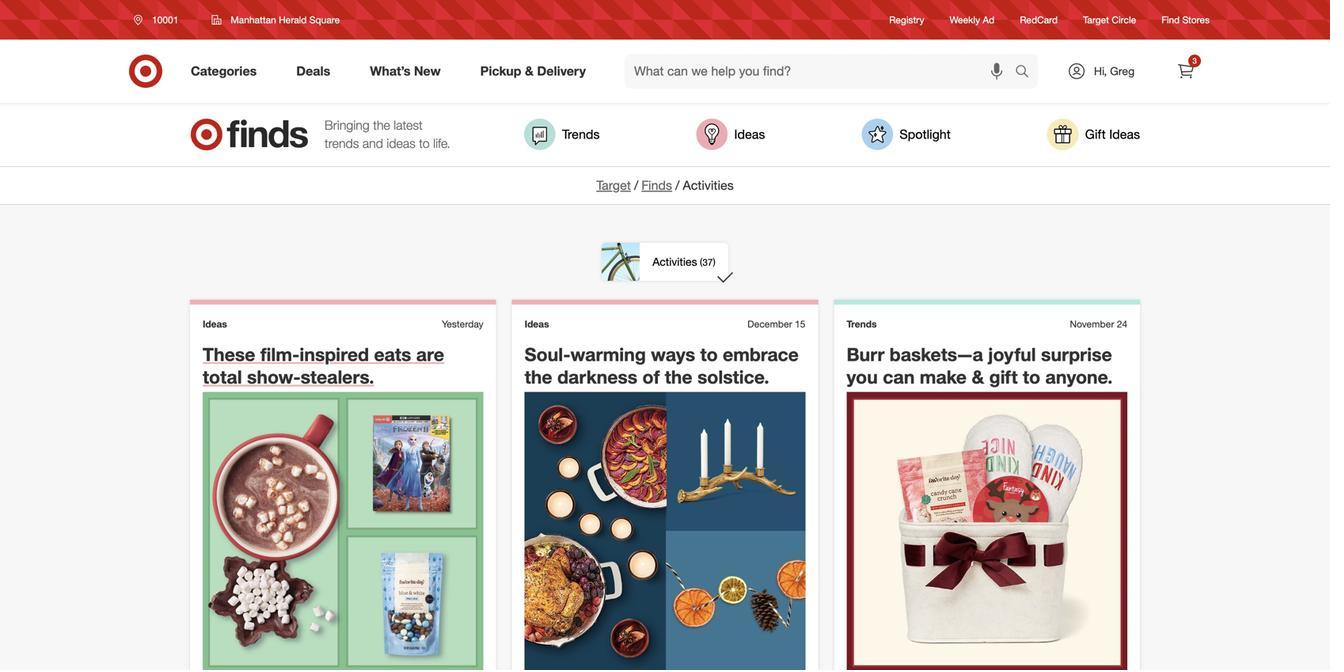 Task type: describe. For each thing, give the bounding box(es) containing it.
3 link
[[1169, 54, 1203, 89]]

finds link
[[642, 178, 672, 193]]

gift ideas
[[1085, 127, 1140, 142]]

anyone.
[[1045, 366, 1113, 389]]

search button
[[1008, 54, 1046, 92]]

soul-warming ways to embrace the darkness of the solstice. image
[[525, 392, 805, 671]]

embrace
[[723, 344, 799, 366]]

total
[[203, 366, 242, 389]]

december 15
[[748, 318, 805, 330]]

hi, greg
[[1094, 64, 1135, 78]]

square
[[309, 14, 340, 26]]

10001 button
[[124, 6, 195, 34]]

target link
[[596, 178, 631, 193]]

find stores
[[1162, 14, 1210, 26]]

manhattan herald square button
[[201, 6, 350, 34]]

What can we help you find? suggestions appear below search field
[[625, 54, 1019, 89]]

manhattan
[[231, 14, 276, 26]]

ideas inside gift ideas link
[[1109, 127, 1140, 142]]

manhattan herald square
[[231, 14, 340, 26]]

what's new
[[370, 63, 441, 79]]

to inside bringing the latest trends and ideas to life.
[[419, 136, 430, 151]]

weekly ad link
[[950, 13, 995, 27]]

the inside bringing the latest trends and ideas to life.
[[373, 118, 390, 133]]

pickup & delivery
[[480, 63, 586, 79]]

categories link
[[177, 54, 276, 89]]

gift
[[989, 366, 1018, 389]]

15
[[795, 318, 805, 330]]

ideas link
[[696, 119, 765, 150]]

target for target circle
[[1083, 14, 1109, 26]]

soul-warming ways to embrace the darkness of the solstice.
[[525, 344, 799, 389]]

spotlight link
[[862, 119, 951, 150]]

target finds image
[[190, 119, 309, 150]]

weekly
[[950, 14, 980, 26]]

find
[[1162, 14, 1180, 26]]

1 vertical spatial trends
[[847, 318, 877, 330]]

target for target / finds / activities
[[596, 178, 631, 193]]

search
[[1008, 65, 1046, 80]]

show-
[[247, 366, 301, 389]]

new
[[414, 63, 441, 79]]

these film-inspired eats are total show-stealers. image
[[203, 392, 483, 671]]

to inside soul-warming ways to embrace the darkness of the solstice.
[[700, 344, 718, 366]]

these film-inspired eats are total show-stealers.
[[203, 344, 444, 389]]

stealers.
[[301, 366, 374, 389]]

& inside burr baskets—a joyful surprise you can make & gift to anyone.
[[972, 366, 984, 389]]

november 24
[[1070, 318, 1127, 330]]

bringing the latest trends and ideas to life.
[[325, 118, 450, 151]]

eats
[[374, 344, 411, 366]]

you
[[847, 366, 878, 389]]

0 horizontal spatial &
[[525, 63, 534, 79]]

ways
[[651, 344, 695, 366]]

ideas
[[387, 136, 416, 151]]

deals link
[[283, 54, 350, 89]]

are
[[416, 344, 444, 366]]

target circle link
[[1083, 13, 1136, 27]]

trends
[[325, 136, 359, 151]]

find stores link
[[1162, 13, 1210, 27]]

greg
[[1110, 64, 1135, 78]]

categories
[[191, 63, 257, 79]]

2 / from the left
[[675, 178, 680, 193]]

trends link
[[524, 119, 600, 150]]

0 horizontal spatial trends
[[562, 127, 600, 142]]

and
[[363, 136, 383, 151]]

1 horizontal spatial the
[[525, 366, 552, 389]]

burr
[[847, 344, 885, 366]]

1 vertical spatial activities
[[653, 255, 697, 269]]

deals
[[296, 63, 330, 79]]

pickup & delivery link
[[467, 54, 606, 89]]

november
[[1070, 318, 1114, 330]]

what's
[[370, 63, 410, 79]]

registry
[[889, 14, 924, 26]]

spotlight
[[900, 127, 951, 142]]



Task type: vqa. For each thing, say whether or not it's contained in the screenshot.
bottom &
yes



Task type: locate. For each thing, give the bounding box(es) containing it.
activities right finds link
[[683, 178, 734, 193]]

joyful
[[988, 344, 1036, 366]]

circle
[[1112, 14, 1136, 26]]

target left finds link
[[596, 178, 631, 193]]

gift ideas link
[[1047, 119, 1140, 150]]

ad
[[983, 14, 995, 26]]

delivery
[[537, 63, 586, 79]]

to right gift at the bottom right of page
[[1023, 366, 1040, 389]]

0 horizontal spatial to
[[419, 136, 430, 151]]

make
[[920, 366, 967, 389]]

& right pickup
[[525, 63, 534, 79]]

trends up target link
[[562, 127, 600, 142]]

1 horizontal spatial trends
[[847, 318, 877, 330]]

finds
[[642, 178, 672, 193]]

0 horizontal spatial the
[[373, 118, 390, 133]]

burr baskets—a joyful surprise you can make & gift to anyone.
[[847, 344, 1113, 389]]

the down soul-
[[525, 366, 552, 389]]

activities left '('
[[653, 255, 697, 269]]

what's new link
[[356, 54, 461, 89]]

registry link
[[889, 13, 924, 27]]

trends
[[562, 127, 600, 142], [847, 318, 877, 330]]

can
[[883, 366, 915, 389]]

the
[[373, 118, 390, 133], [525, 366, 552, 389], [665, 366, 692, 389]]

gift
[[1085, 127, 1106, 142]]

redcard
[[1020, 14, 1058, 26]]

0 vertical spatial activities
[[683, 178, 734, 193]]

darkness
[[557, 366, 637, 389]]

solstice.
[[697, 366, 769, 389]]

/ left finds
[[634, 178, 638, 193]]

1 vertical spatial &
[[972, 366, 984, 389]]

ideas inside ideas link
[[734, 127, 765, 142]]

to up solstice.
[[700, 344, 718, 366]]

hi,
[[1094, 64, 1107, 78]]

pickup
[[480, 63, 521, 79]]

target / finds / activities
[[596, 178, 734, 193]]

bringing
[[325, 118, 370, 133]]

trends up burr
[[847, 318, 877, 330]]

to inside burr baskets—a joyful surprise you can make & gift to anyone.
[[1023, 366, 1040, 389]]

)
[[713, 256, 716, 268]]

these
[[203, 344, 255, 366]]

2 horizontal spatial to
[[1023, 366, 1040, 389]]

1 vertical spatial to
[[700, 344, 718, 366]]

(
[[700, 256, 702, 268]]

3
[[1193, 56, 1197, 66]]

1 / from the left
[[634, 178, 638, 193]]

0 vertical spatial trends
[[562, 127, 600, 142]]

film-
[[260, 344, 300, 366]]

of
[[643, 366, 660, 389]]

herald
[[279, 14, 307, 26]]

inspired
[[300, 344, 369, 366]]

activities
[[683, 178, 734, 193], [653, 255, 697, 269]]

1 horizontal spatial &
[[972, 366, 984, 389]]

1 horizontal spatial /
[[675, 178, 680, 193]]

the up and
[[373, 118, 390, 133]]

surprise
[[1041, 344, 1112, 366]]

0 vertical spatial target
[[1083, 14, 1109, 26]]

24
[[1117, 318, 1127, 330]]

soul-
[[525, 344, 571, 366]]

2 horizontal spatial the
[[665, 366, 692, 389]]

0 vertical spatial to
[[419, 136, 430, 151]]

1 horizontal spatial target
[[1083, 14, 1109, 26]]

1 vertical spatial target
[[596, 178, 631, 193]]

target inside target circle link
[[1083, 14, 1109, 26]]

stores
[[1182, 14, 1210, 26]]

target left circle
[[1083, 14, 1109, 26]]

warming
[[571, 344, 646, 366]]

1 horizontal spatial to
[[700, 344, 718, 366]]

37
[[702, 256, 713, 268]]

&
[[525, 63, 534, 79], [972, 366, 984, 389]]

yesterday
[[442, 318, 483, 330]]

0 horizontal spatial target
[[596, 178, 631, 193]]

target
[[1083, 14, 1109, 26], [596, 178, 631, 193]]

0 vertical spatial &
[[525, 63, 534, 79]]

redcard link
[[1020, 13, 1058, 27]]

ideas
[[734, 127, 765, 142], [1109, 127, 1140, 142], [203, 318, 227, 330], [525, 318, 549, 330]]

& left gift at the bottom right of page
[[972, 366, 984, 389]]

december
[[748, 318, 792, 330]]

/
[[634, 178, 638, 193], [675, 178, 680, 193]]

2 vertical spatial to
[[1023, 366, 1040, 389]]

activities ( 37 )
[[653, 255, 716, 269]]

0 horizontal spatial /
[[634, 178, 638, 193]]

burr baskets—a joyful surprise you can make & gift to anyone. image
[[847, 392, 1127, 671]]

the down ways
[[665, 366, 692, 389]]

baskets—a
[[890, 344, 983, 366]]

weekly ad
[[950, 14, 995, 26]]

latest
[[394, 118, 423, 133]]

/ right finds link
[[675, 178, 680, 193]]

life.
[[433, 136, 450, 151]]

to
[[419, 136, 430, 151], [700, 344, 718, 366], [1023, 366, 1040, 389]]

to left life.
[[419, 136, 430, 151]]

target circle
[[1083, 14, 1136, 26]]

10001
[[152, 14, 178, 26]]



